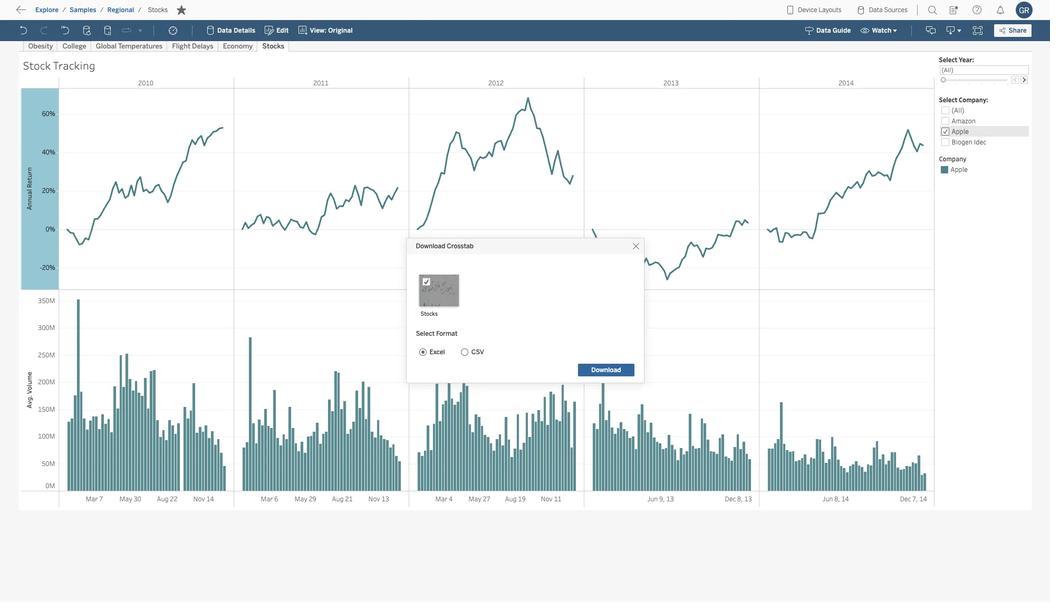 Task type: locate. For each thing, give the bounding box(es) containing it.
stocks element
[[145, 6, 171, 14]]

to
[[47, 8, 56, 18]]

/
[[62, 6, 66, 14], [100, 6, 104, 14], [138, 6, 142, 14]]

/ right to
[[62, 6, 66, 14]]

2 horizontal spatial /
[[138, 6, 142, 14]]

2 / from the left
[[100, 6, 104, 14]]

/ right samples
[[100, 6, 104, 14]]

1 / from the left
[[62, 6, 66, 14]]

/ left stocks
[[138, 6, 142, 14]]

explore
[[35, 6, 59, 14]]

samples link
[[69, 6, 97, 14]]

1 horizontal spatial /
[[100, 6, 104, 14]]

0 horizontal spatial /
[[62, 6, 66, 14]]

skip
[[27, 8, 45, 18]]



Task type: describe. For each thing, give the bounding box(es) containing it.
explore / samples / regional /
[[35, 6, 142, 14]]

explore link
[[35, 6, 59, 14]]

regional
[[107, 6, 134, 14]]

samples
[[70, 6, 96, 14]]

regional link
[[107, 6, 135, 14]]

3 / from the left
[[138, 6, 142, 14]]

skip to content link
[[25, 6, 108, 20]]

content
[[58, 8, 91, 18]]

stocks
[[148, 6, 168, 14]]

skip to content
[[27, 8, 91, 18]]



Task type: vqa. For each thing, say whether or not it's contained in the screenshot.
Explore link
yes



